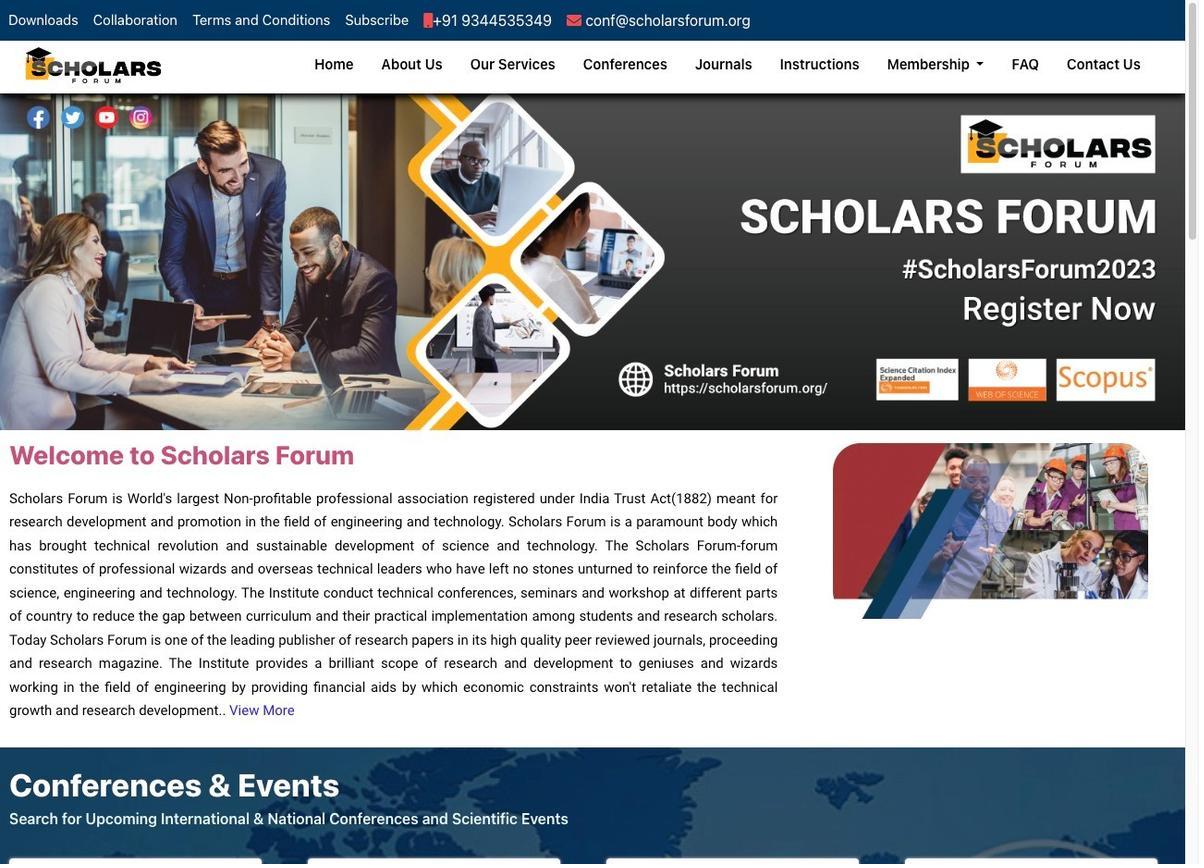 Task type: describe. For each thing, give the bounding box(es) containing it.
envelope image
[[567, 13, 582, 28]]



Task type: locate. For each thing, give the bounding box(es) containing it.
mobile image
[[424, 13, 433, 28]]



Task type: vqa. For each thing, say whether or not it's contained in the screenshot.
number field
no



